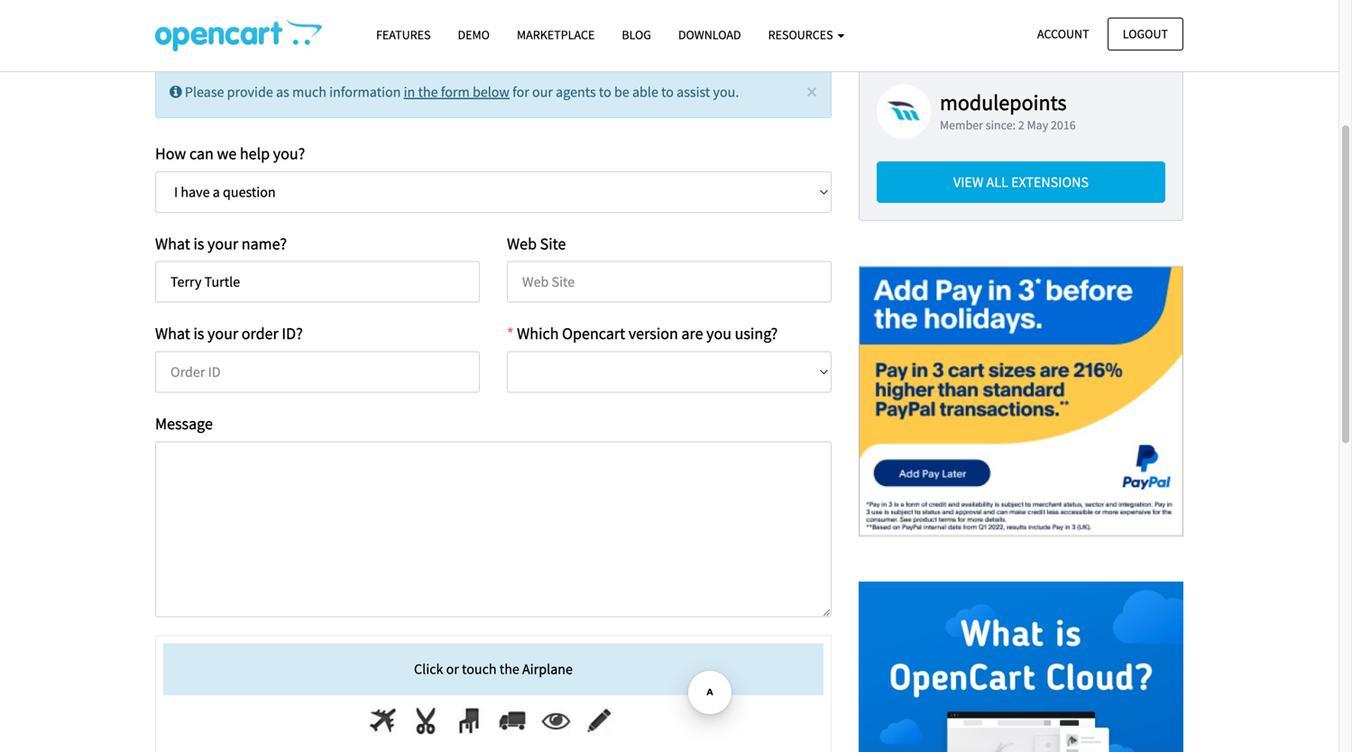 Task type: locate. For each thing, give the bounding box(es) containing it.
2 is from the top
[[193, 324, 204, 344]]

1 horizontal spatial the
[[500, 660, 519, 678]]

features
[[376, 27, 431, 43]]

the right in
[[418, 83, 438, 101]]

we
[[217, 144, 237, 164]]

Message text field
[[155, 441, 832, 617]]

the right touch
[[500, 660, 519, 678]]

be
[[614, 83, 629, 101]]

1 vertical spatial is
[[193, 324, 204, 344]]

What is your name? text field
[[155, 261, 480, 303]]

2 what from the top
[[155, 324, 190, 344]]

to right able
[[661, 83, 674, 101]]

what down how
[[155, 234, 190, 254]]

0 vertical spatial what
[[155, 234, 190, 254]]

your for name?
[[207, 234, 238, 254]]

click
[[414, 660, 443, 678]]

1 vertical spatial the
[[500, 660, 519, 678]]

your left order
[[207, 324, 238, 344]]

which
[[517, 324, 559, 344]]

1 vertical spatial your
[[207, 324, 238, 344]]

blog
[[622, 27, 651, 43]]

×
[[807, 78, 817, 105]]

account link
[[1022, 18, 1105, 50]]

order
[[242, 324, 279, 344]]

as
[[276, 83, 289, 101]]

what is your name?
[[155, 234, 287, 254]]

0 vertical spatial the
[[418, 83, 438, 101]]

id?
[[282, 324, 303, 344]]

what for what is your order id?
[[155, 324, 190, 344]]

below
[[473, 83, 510, 101]]

what
[[155, 234, 190, 254], [155, 324, 190, 344]]

what left order
[[155, 324, 190, 344]]

your
[[207, 234, 238, 254], [207, 324, 238, 344]]

which opencart version are you using?
[[517, 324, 778, 344]]

1 horizontal spatial to
[[661, 83, 674, 101]]

0 vertical spatial your
[[207, 234, 238, 254]]

1 vertical spatial what
[[155, 324, 190, 344]]

0 horizontal spatial to
[[599, 83, 611, 101]]

is left order
[[193, 324, 204, 344]]

able
[[632, 83, 658, 101]]

agents
[[556, 83, 596, 101]]

message
[[155, 414, 213, 434]]

× button
[[807, 78, 817, 105]]

1 your from the top
[[207, 234, 238, 254]]

view
[[953, 173, 984, 191]]

please
[[185, 83, 224, 101]]

much
[[292, 83, 326, 101]]

0 vertical spatial is
[[193, 234, 204, 254]]

web
[[507, 234, 537, 254]]

all
[[987, 173, 1008, 191]]

you.
[[713, 83, 739, 101]]

for
[[512, 83, 529, 101]]

how
[[155, 144, 186, 164]]

help
[[240, 144, 270, 164]]

logout
[[1123, 26, 1168, 42]]

touch
[[462, 660, 497, 678]]

is for name?
[[193, 234, 204, 254]]

is
[[193, 234, 204, 254], [193, 324, 204, 344]]

to left be
[[599, 83, 611, 101]]

is left name? on the left
[[193, 234, 204, 254]]

form
[[441, 83, 470, 101]]

please provide as much information in the form below for our agents to be able to assist you.
[[182, 83, 739, 101]]

modulepoints image
[[877, 84, 931, 138]]

since:
[[986, 117, 1016, 133]]

what is your order id?
[[155, 324, 303, 344]]

0 horizontal spatial the
[[418, 83, 438, 101]]

name?
[[242, 234, 287, 254]]

account
[[1037, 26, 1089, 42]]

1 is from the top
[[193, 234, 204, 254]]

to
[[599, 83, 611, 101], [661, 83, 674, 101]]

modulepoints
[[940, 89, 1067, 116]]

your left name? on the left
[[207, 234, 238, 254]]

2 your from the top
[[207, 324, 238, 344]]

1 what from the top
[[155, 234, 190, 254]]

your for order
[[207, 324, 238, 344]]

2
[[1018, 117, 1025, 133]]

the
[[418, 83, 438, 101], [500, 660, 519, 678]]

what for what is your name?
[[155, 234, 190, 254]]



Task type: vqa. For each thing, say whether or not it's contained in the screenshot.
page
no



Task type: describe. For each thing, give the bounding box(es) containing it.
view all extensions link
[[877, 162, 1166, 203]]

demo
[[458, 27, 490, 43]]

provide
[[227, 83, 273, 101]]

opencart - contact image
[[155, 19, 322, 51]]

in
[[404, 83, 415, 101]]

click or touch the airplane
[[414, 660, 573, 678]]

blog link
[[608, 19, 665, 51]]

opencart
[[562, 324, 625, 344]]

extensions
[[1011, 173, 1089, 191]]

our
[[532, 83, 553, 101]]

view all extensions
[[953, 173, 1089, 191]]

Web Site text field
[[507, 261, 832, 303]]

information
[[329, 83, 401, 101]]

1 to from the left
[[599, 83, 611, 101]]

info circle image
[[170, 85, 182, 99]]

opencart cloud image
[[859, 582, 1184, 752]]

are
[[681, 324, 703, 344]]

marketplace
[[517, 27, 595, 43]]

member
[[940, 117, 983, 133]]

features link
[[363, 19, 444, 51]]

or
[[446, 660, 459, 678]]

you
[[706, 324, 732, 344]]

site
[[540, 234, 566, 254]]

version
[[629, 324, 678, 344]]

how can we help you?
[[155, 144, 305, 164]]

download link
[[665, 19, 755, 51]]

you?
[[273, 144, 305, 164]]

logout link
[[1108, 18, 1184, 50]]

download
[[678, 27, 741, 43]]

resources
[[768, 27, 836, 43]]

airplane
[[522, 660, 573, 678]]

resources link
[[755, 19, 858, 51]]

paypal blog image
[[859, 239, 1184, 564]]

demo link
[[444, 19, 503, 51]]

2 to from the left
[[661, 83, 674, 101]]

modulepoints member since: 2 may 2016
[[940, 89, 1076, 133]]

assist
[[677, 83, 710, 101]]

marketplace link
[[503, 19, 608, 51]]

2016
[[1051, 117, 1076, 133]]

using?
[[735, 324, 778, 344]]

What is your order ID? text field
[[155, 351, 480, 393]]

may
[[1027, 117, 1048, 133]]

is for order
[[193, 324, 204, 344]]

can
[[189, 144, 214, 164]]

web site
[[507, 234, 566, 254]]



